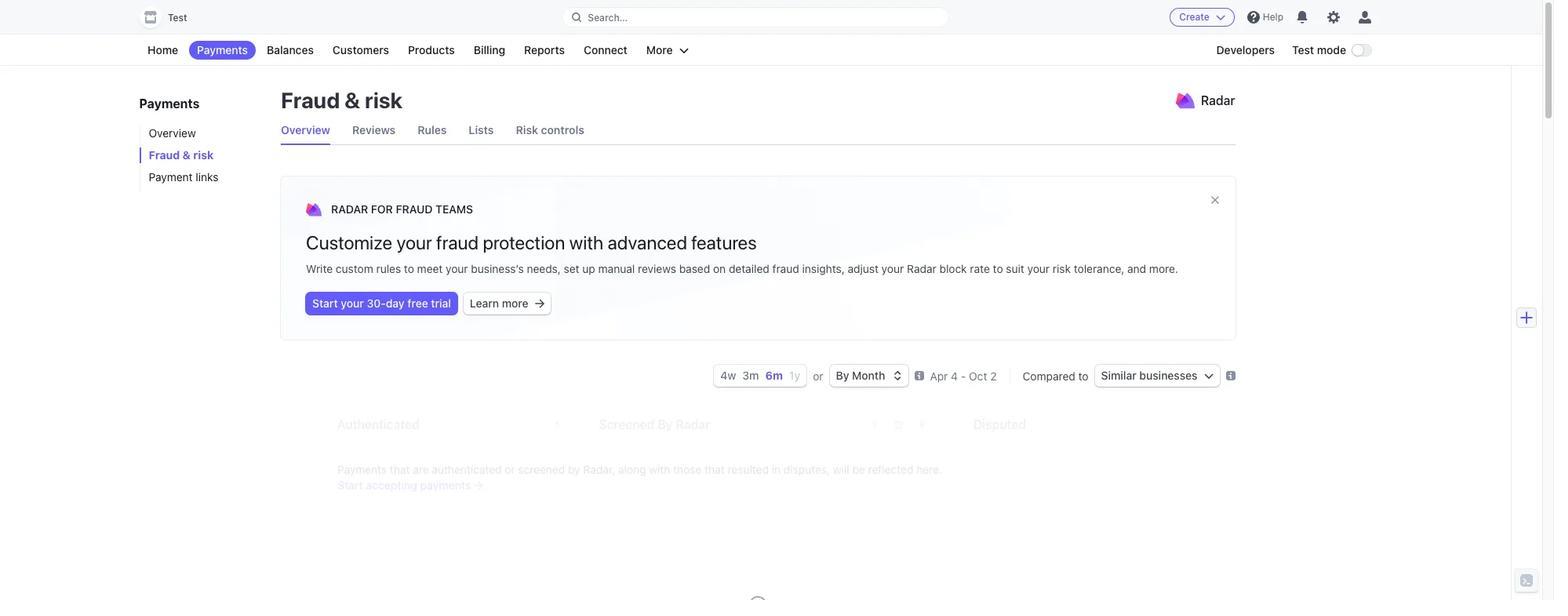 Task type: locate. For each thing, give the bounding box(es) containing it.
similar businesses
[[1101, 369, 1198, 382]]

radar down developers link
[[1201, 93, 1236, 108]]

1 horizontal spatial overview
[[281, 123, 330, 137]]

0 horizontal spatial overview
[[149, 126, 196, 140]]

payments that are authenticated or screened by radar, along with those that resulted in disputes, will be reflected here.
[[337, 463, 942, 476]]

fraud right detailed
[[773, 262, 799, 275]]

fraud
[[281, 87, 340, 113], [149, 148, 180, 162], [396, 202, 433, 216]]

0 horizontal spatial that
[[390, 463, 410, 476]]

to
[[404, 262, 414, 275], [993, 262, 1003, 275], [1079, 369, 1089, 383]]

accepting
[[366, 479, 417, 492]]

or left screened at the left
[[505, 463, 515, 476]]

fraud & risk up reviews
[[281, 87, 403, 113]]

0 horizontal spatial test
[[168, 12, 187, 24]]

1 vertical spatial payments
[[140, 97, 200, 111]]

fraud & risk link
[[140, 148, 265, 163]]

fraud inside reports loading completed element
[[396, 202, 433, 216]]

teams
[[436, 202, 473, 216]]

0 vertical spatial fraud & risk
[[281, 87, 403, 113]]

&
[[345, 87, 360, 113], [183, 148, 191, 162]]

screened
[[518, 463, 565, 476]]

reflected
[[868, 463, 914, 476]]

fraud
[[436, 231, 479, 253], [773, 262, 799, 275]]

1 horizontal spatial by
[[836, 369, 849, 382]]

1 horizontal spatial with
[[649, 463, 670, 476]]

that right those
[[705, 463, 725, 476]]

start for start accepting payments
[[337, 479, 363, 492]]

fraud down balances "link"
[[281, 87, 340, 113]]

3m
[[743, 369, 759, 382]]

start your 30-day free trial link
[[306, 293, 457, 315]]

overview
[[281, 123, 330, 137], [149, 126, 196, 140]]

start down write
[[312, 297, 338, 310]]

payments
[[197, 43, 248, 57], [140, 97, 200, 111], [337, 463, 387, 476]]

with up up
[[569, 231, 604, 253]]

overview link left reviews link
[[281, 116, 330, 144]]

0 vertical spatial fraud
[[281, 87, 340, 113]]

connect
[[584, 43, 628, 57]]

risk up links
[[194, 148, 214, 162]]

1 horizontal spatial overview link
[[281, 116, 330, 144]]

payments down home link
[[140, 97, 200, 111]]

0 horizontal spatial fraud
[[436, 231, 479, 253]]

day
[[386, 297, 405, 310]]

needs,
[[527, 262, 561, 275]]

radar left for
[[331, 202, 368, 216]]

4w 3m 6m 1y
[[721, 369, 801, 382]]

risk
[[365, 87, 403, 113], [194, 148, 214, 162], [1053, 262, 1071, 275]]

billing
[[474, 43, 505, 57]]

0 vertical spatial or
[[813, 369, 824, 383]]

0 vertical spatial payments
[[197, 43, 248, 57]]

payment
[[149, 170, 193, 184]]

1 horizontal spatial fraud
[[281, 87, 340, 113]]

30-
[[367, 297, 386, 310]]

overview link for fraud & risk
[[140, 126, 265, 141]]

adjust
[[848, 262, 879, 275]]

2 vertical spatial risk
[[1053, 262, 1071, 275]]

manual
[[598, 262, 635, 275]]

overview up fraud & risk link
[[149, 126, 196, 140]]

0 vertical spatial by
[[836, 369, 849, 382]]

0 vertical spatial &
[[345, 87, 360, 113]]

2 vertical spatial payments
[[337, 463, 387, 476]]

products
[[408, 43, 455, 57]]

0 vertical spatial risk
[[365, 87, 403, 113]]

to right rules
[[404, 262, 414, 275]]

overview left reviews
[[281, 123, 330, 137]]

2 horizontal spatial risk
[[1053, 262, 1071, 275]]

0 horizontal spatial with
[[569, 231, 604, 253]]

by right screened
[[658, 417, 673, 432]]

block
[[940, 262, 967, 275]]

start your 30-day free trial
[[312, 297, 451, 310]]

rate
[[970, 262, 990, 275]]

0 horizontal spatial or
[[505, 463, 515, 476]]

payments inside reports loading completed element
[[337, 463, 387, 476]]

2
[[991, 369, 997, 383]]

test left mode
[[1292, 43, 1314, 57]]

-
[[961, 369, 966, 383]]

0 horizontal spatial overview link
[[140, 126, 265, 141]]

customers
[[333, 43, 389, 57]]

to right compared
[[1079, 369, 1089, 383]]

1 horizontal spatial fraud
[[773, 262, 799, 275]]

by
[[568, 463, 580, 476]]

risk up reviews
[[365, 87, 403, 113]]

by month button
[[830, 365, 908, 387]]

products link
[[400, 41, 463, 60]]

start left accepting
[[337, 479, 363, 492]]

write custom rules to meet your business's needs, set up manual reviews based on detailed fraud insights, adjust your radar block rate to suit your risk tolerance, and more.
[[306, 262, 1179, 275]]

fraud & risk
[[281, 87, 403, 113], [149, 148, 214, 162]]

are
[[413, 463, 429, 476]]

more.
[[1150, 262, 1179, 275]]

billing link
[[466, 41, 513, 60]]

1 vertical spatial by
[[658, 417, 673, 432]]

with
[[569, 231, 604, 253], [649, 463, 670, 476]]

1 vertical spatial fraud
[[149, 148, 180, 162]]

overview inside tab list
[[281, 123, 330, 137]]

for
[[371, 202, 393, 216]]

0 vertical spatial fraud
[[436, 231, 479, 253]]

to left suit
[[993, 262, 1003, 275]]

payments right home
[[197, 43, 248, 57]]

balances link
[[259, 41, 322, 60]]

more
[[647, 43, 673, 57]]

home link
[[140, 41, 186, 60]]

compared
[[1023, 369, 1076, 383]]

1 vertical spatial start
[[337, 479, 363, 492]]

0 vertical spatial test
[[168, 12, 187, 24]]

tab list
[[281, 116, 1236, 145]]

radar
[[1201, 93, 1236, 108], [331, 202, 368, 216], [907, 262, 937, 275], [676, 417, 710, 432]]

overview link up fraud & risk link
[[140, 126, 265, 141]]

compared to
[[1023, 369, 1089, 383]]

& up reviews
[[345, 87, 360, 113]]

fraud down 'teams'
[[436, 231, 479, 253]]

test inside button
[[168, 12, 187, 24]]

payment links link
[[140, 170, 265, 185]]

1 vertical spatial with
[[649, 463, 670, 476]]

0 horizontal spatial fraud & risk
[[149, 148, 214, 162]]

controls
[[541, 123, 585, 137]]

or right 1y button
[[813, 369, 824, 383]]

fraud up payment
[[149, 148, 180, 162]]

by left month
[[836, 369, 849, 382]]

4w
[[721, 369, 736, 382]]

0 horizontal spatial risk
[[194, 148, 214, 162]]

1 vertical spatial risk
[[194, 148, 214, 162]]

along
[[618, 463, 646, 476]]

1 horizontal spatial risk
[[365, 87, 403, 113]]

up
[[583, 262, 595, 275]]

svg image
[[1204, 371, 1214, 381]]

0 horizontal spatial &
[[183, 148, 191, 162]]

2 horizontal spatial fraud
[[396, 202, 433, 216]]

set
[[564, 262, 580, 275]]

fraud & risk up payment links
[[149, 148, 214, 162]]

risk inside reports loading completed element
[[1053, 262, 1071, 275]]

test up home
[[168, 12, 187, 24]]

screened
[[599, 417, 655, 432]]

detailed
[[729, 262, 770, 275]]

overview link
[[281, 116, 330, 144], [140, 126, 265, 141]]

by inside popup button
[[836, 369, 849, 382]]

your up meet
[[397, 231, 432, 253]]

0 horizontal spatial by
[[658, 417, 673, 432]]

0 vertical spatial start
[[312, 297, 338, 310]]

1 horizontal spatial test
[[1292, 43, 1314, 57]]

payments inside payments link
[[197, 43, 248, 57]]

& up payment links
[[183, 148, 191, 162]]

1 vertical spatial test
[[1292, 43, 1314, 57]]

payments up accepting
[[337, 463, 387, 476]]

start accepting payments
[[337, 479, 471, 492]]

risk left tolerance,
[[1053, 262, 1071, 275]]

1 horizontal spatial or
[[813, 369, 824, 383]]

mode
[[1317, 43, 1347, 57]]

with right along
[[649, 463, 670, 476]]

that up start accepting payments
[[390, 463, 410, 476]]

rules link
[[418, 116, 447, 144]]

advanced
[[608, 231, 687, 253]]

1 horizontal spatial &
[[345, 87, 360, 113]]

your right adjust
[[882, 262, 904, 275]]

customers link
[[325, 41, 397, 60]]

disputes,
[[784, 463, 830, 476]]

based
[[679, 262, 710, 275]]

2 vertical spatial fraud
[[396, 202, 433, 216]]

1 horizontal spatial that
[[705, 463, 725, 476]]

radar for fraud teams
[[331, 202, 473, 216]]

authenticated
[[432, 463, 502, 476]]

fraud right for
[[396, 202, 433, 216]]

Search… text field
[[563, 7, 948, 27]]

lists
[[469, 123, 494, 137]]



Task type: vqa. For each thing, say whether or not it's contained in the screenshot.
All Products Link
no



Task type: describe. For each thing, give the bounding box(es) containing it.
risk controls
[[516, 123, 585, 137]]

2 that from the left
[[705, 463, 725, 476]]

customize
[[306, 231, 392, 253]]

1y button
[[789, 369, 801, 382]]

developers link
[[1209, 41, 1283, 60]]

more
[[502, 297, 529, 310]]

screened by radar
[[599, 417, 710, 432]]

home
[[148, 43, 178, 57]]

and
[[1128, 262, 1147, 275]]

start accepting payments link
[[337, 478, 1236, 494]]

learn more
[[470, 297, 529, 310]]

test for test
[[168, 12, 187, 24]]

developers
[[1217, 43, 1275, 57]]

will
[[833, 463, 850, 476]]

rules
[[418, 123, 447, 137]]

1 that from the left
[[390, 463, 410, 476]]

business's
[[471, 262, 524, 275]]

in
[[772, 463, 781, 476]]

free
[[408, 297, 428, 310]]

suit
[[1006, 262, 1025, 275]]

test button
[[140, 6, 203, 28]]

your right meet
[[446, 262, 468, 275]]

0 horizontal spatial to
[[404, 262, 414, 275]]

features
[[692, 231, 757, 253]]

1y
[[789, 369, 801, 382]]

risk controls link
[[516, 116, 585, 144]]

radar up those
[[676, 417, 710, 432]]

payment links
[[149, 170, 219, 184]]

by month
[[836, 369, 886, 382]]

overview for reviews
[[281, 123, 330, 137]]

radar,
[[583, 463, 615, 476]]

1 horizontal spatial to
[[993, 262, 1003, 275]]

search…
[[588, 11, 628, 23]]

apr
[[930, 369, 948, 383]]

month
[[852, 369, 886, 382]]

overview link for reviews
[[281, 116, 330, 144]]

authenticated
[[337, 417, 420, 432]]

risk
[[516, 123, 538, 137]]

payments link
[[189, 41, 256, 60]]

rules
[[376, 262, 401, 275]]

more button
[[639, 41, 697, 60]]

1 vertical spatial or
[[505, 463, 515, 476]]

balances
[[267, 43, 314, 57]]

reports loading completed element
[[268, 177, 1236, 600]]

svg image
[[535, 299, 544, 308]]

disputed
[[974, 417, 1026, 432]]

radar left block
[[907, 262, 937, 275]]

0 vertical spatial with
[[569, 231, 604, 253]]

links
[[196, 170, 219, 184]]

reviews
[[638, 262, 676, 275]]

2 horizontal spatial to
[[1079, 369, 1089, 383]]

learn more link
[[464, 293, 551, 315]]

tab list containing overview
[[281, 116, 1236, 145]]

payments
[[420, 479, 471, 492]]

1 vertical spatial fraud
[[773, 262, 799, 275]]

6m button
[[766, 369, 783, 382]]

apr 4 - oct 2
[[930, 369, 997, 383]]

create button
[[1170, 8, 1235, 27]]

those
[[673, 463, 702, 476]]

resulted
[[728, 463, 769, 476]]

your left 30- on the left
[[341, 297, 364, 310]]

start for start your 30-day free trial
[[312, 297, 338, 310]]

your right suit
[[1028, 262, 1050, 275]]

meet
[[417, 262, 443, 275]]

reports
[[524, 43, 565, 57]]

write
[[306, 262, 333, 275]]

connect link
[[576, 41, 636, 60]]

help
[[1263, 11, 1284, 23]]

0 horizontal spatial fraud
[[149, 148, 180, 162]]

learn
[[470, 297, 499, 310]]

test for test mode
[[1292, 43, 1314, 57]]

custom
[[336, 262, 373, 275]]

4w button
[[721, 369, 736, 382]]

tolerance,
[[1074, 262, 1125, 275]]

1 vertical spatial fraud & risk
[[149, 148, 214, 162]]

4
[[951, 369, 958, 383]]

overview for fraud & risk
[[149, 126, 196, 140]]

reports link
[[516, 41, 573, 60]]

reviews link
[[352, 116, 396, 144]]

be
[[853, 463, 865, 476]]

lists link
[[469, 116, 494, 144]]

similar
[[1101, 369, 1137, 382]]

3m button
[[743, 369, 759, 382]]

1 vertical spatial &
[[183, 148, 191, 162]]

on
[[713, 262, 726, 275]]

Search… search field
[[563, 7, 948, 27]]

create
[[1180, 11, 1210, 23]]

protection
[[483, 231, 565, 253]]

help button
[[1241, 5, 1290, 30]]

businesses
[[1140, 369, 1198, 382]]

1 horizontal spatial fraud & risk
[[281, 87, 403, 113]]

customize your fraud protection with advanced features
[[306, 231, 757, 253]]



